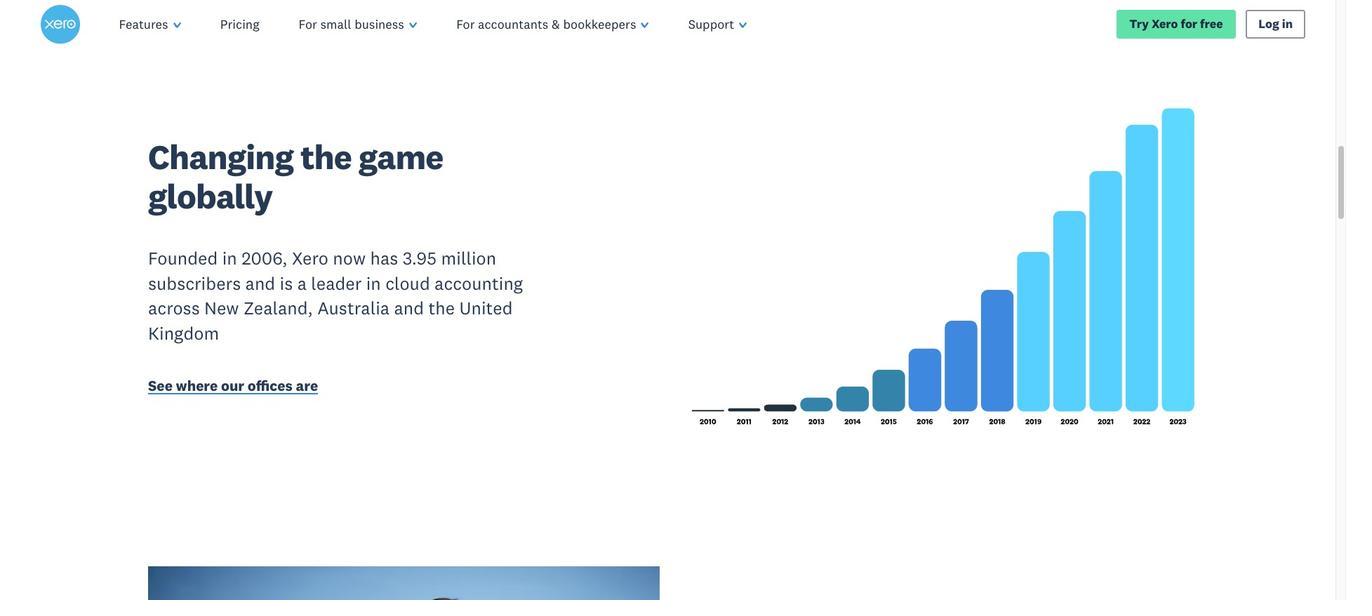 Task type: locate. For each thing, give the bounding box(es) containing it.
game
[[359, 136, 443, 178]]

1 horizontal spatial the
[[429, 297, 455, 320]]

in left 2006,
[[222, 247, 237, 269]]

1 horizontal spatial xero
[[1152, 16, 1179, 32]]

globally
[[148, 175, 273, 218]]

1 horizontal spatial for
[[457, 16, 475, 32]]

2006,
[[242, 247, 288, 269]]

in down has
[[366, 272, 381, 295]]

0 horizontal spatial for
[[299, 16, 317, 32]]

accountants
[[478, 16, 549, 32]]

new
[[204, 297, 239, 320]]

pricing
[[220, 16, 260, 32]]

for left small
[[299, 16, 317, 32]]

changing the game globally
[[148, 136, 443, 218]]

0 horizontal spatial xero
[[292, 247, 329, 269]]

1 for from the left
[[299, 16, 317, 32]]

a
[[297, 272, 307, 295]]

zealand,
[[244, 297, 313, 320]]

log
[[1259, 16, 1280, 32]]

leader
[[311, 272, 362, 295]]

and down cloud
[[394, 297, 424, 320]]

for inside 'for accountants & bookkeepers' dropdown button
[[457, 16, 475, 32]]

for
[[1182, 16, 1198, 32]]

for accountants & bookkeepers
[[457, 16, 637, 32]]

0 vertical spatial and
[[245, 272, 275, 295]]

1 vertical spatial the
[[429, 297, 455, 320]]

try xero for free link
[[1117, 10, 1237, 39]]

features
[[119, 16, 168, 32]]

in
[[1283, 16, 1294, 32], [222, 247, 237, 269], [366, 272, 381, 295]]

small
[[321, 16, 352, 32]]

for left accountants
[[457, 16, 475, 32]]

for inside for small business dropdown button
[[299, 16, 317, 32]]

log in link
[[1246, 10, 1306, 39]]

xero up a
[[292, 247, 329, 269]]

xero
[[1152, 16, 1179, 32], [292, 247, 329, 269]]

in right the log
[[1283, 16, 1294, 32]]

and
[[245, 272, 275, 295], [394, 297, 424, 320]]

1 vertical spatial and
[[394, 297, 424, 320]]

1 horizontal spatial and
[[394, 297, 424, 320]]

for for for accountants & bookkeepers
[[457, 16, 475, 32]]

2 vertical spatial in
[[366, 272, 381, 295]]

for small business button
[[279, 0, 437, 49]]

a bar chart shows the ever-increasing number of xero subscribers between 2010 and 2022. image
[[687, 104, 1199, 429], [687, 104, 1199, 429]]

support button
[[669, 0, 767, 49]]

xero left 'for'
[[1152, 16, 1179, 32]]

1 vertical spatial xero
[[292, 247, 329, 269]]

for
[[299, 16, 317, 32], [457, 16, 475, 32]]

1 vertical spatial in
[[222, 247, 237, 269]]

our
[[221, 377, 244, 396]]

australia
[[318, 297, 390, 320]]

0 vertical spatial xero
[[1152, 16, 1179, 32]]

kingdom
[[148, 323, 219, 345]]

0 vertical spatial the
[[301, 136, 352, 178]]

0 horizontal spatial and
[[245, 272, 275, 295]]

0 vertical spatial in
[[1283, 16, 1294, 32]]

log in
[[1259, 16, 1294, 32]]

0 horizontal spatial in
[[222, 247, 237, 269]]

2 for from the left
[[457, 16, 475, 32]]

and down 2006,
[[245, 272, 275, 295]]

the
[[301, 136, 352, 178], [429, 297, 455, 320]]

2 horizontal spatial in
[[1283, 16, 1294, 32]]

is
[[280, 272, 293, 295]]

try xero for free
[[1130, 16, 1224, 32]]

in for log
[[1283, 16, 1294, 32]]

0 horizontal spatial the
[[301, 136, 352, 178]]

xero homepage image
[[40, 5, 80, 44]]

in for founded
[[222, 247, 237, 269]]



Task type: vqa. For each thing, say whether or not it's contained in the screenshot.
in
yes



Task type: describe. For each thing, give the bounding box(es) containing it.
where
[[176, 377, 218, 396]]

are
[[296, 377, 318, 396]]

a member of the xero leadership team speaks to a large gathering of xero staff. image
[[148, 567, 660, 600]]

offices
[[248, 377, 293, 396]]

changing
[[148, 136, 294, 178]]

across
[[148, 297, 200, 320]]

pricing link
[[201, 0, 279, 49]]

cloud
[[386, 272, 430, 295]]

&
[[552, 16, 560, 32]]

founded
[[148, 247, 218, 269]]

founded in 2006, xero now has 3.95 million subscribers and is a leader in cloud accounting across new zealand, australia and the united kingdom
[[148, 247, 523, 345]]

xero inside founded in 2006, xero now has 3.95 million subscribers and is a leader in cloud accounting across new zealand, australia and the united kingdom
[[292, 247, 329, 269]]

1 horizontal spatial in
[[366, 272, 381, 295]]

see where our offices are link
[[148, 377, 552, 399]]

see
[[148, 377, 173, 396]]

subscribers
[[148, 272, 241, 295]]

for small business
[[299, 16, 404, 32]]

features button
[[99, 0, 201, 49]]

support
[[689, 16, 735, 32]]

has
[[370, 247, 398, 269]]

see where our offices are
[[148, 377, 318, 396]]

united
[[460, 297, 513, 320]]

bookkeepers
[[564, 16, 637, 32]]

for for for small business
[[299, 16, 317, 32]]

try
[[1130, 16, 1150, 32]]

the inside the 'changing the game globally'
[[301, 136, 352, 178]]

for accountants & bookkeepers button
[[437, 0, 669, 49]]

the inside founded in 2006, xero now has 3.95 million subscribers and is a leader in cloud accounting across new zealand, australia and the united kingdom
[[429, 297, 455, 320]]

million
[[441, 247, 497, 269]]

accounting
[[435, 272, 523, 295]]

now
[[333, 247, 366, 269]]

about us image
[[0, 0, 1347, 26]]

business
[[355, 16, 404, 32]]

free
[[1201, 16, 1224, 32]]

3.95
[[403, 247, 437, 269]]



